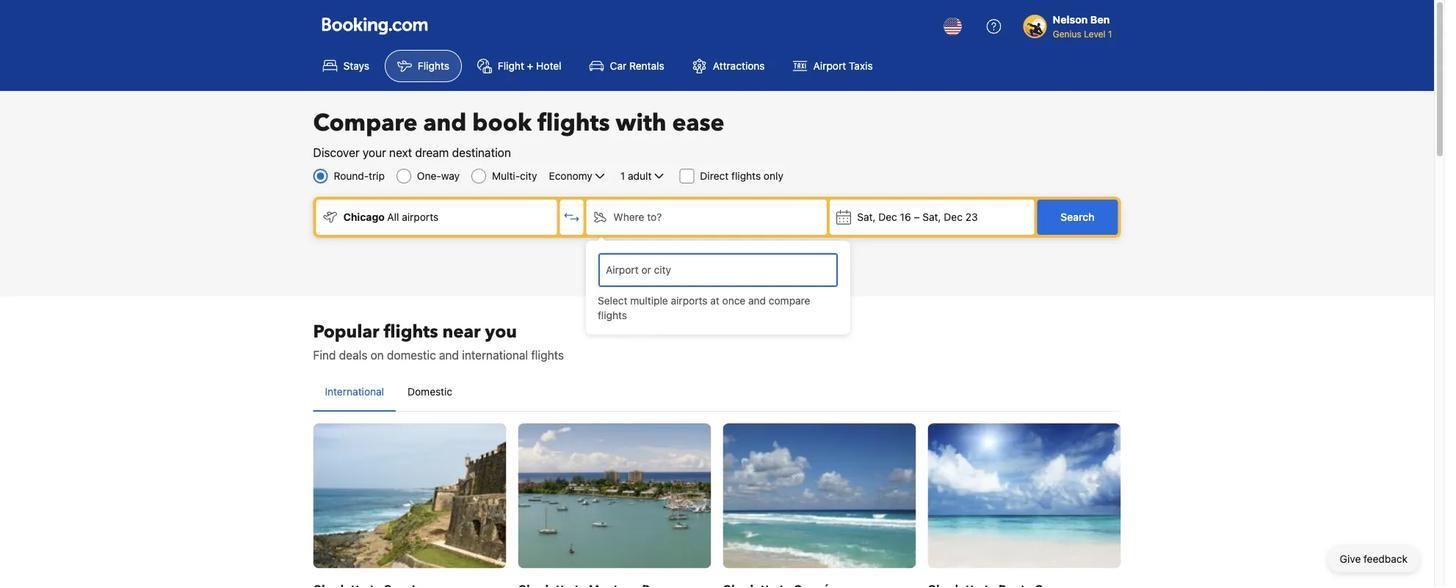 Task type: describe. For each thing, give the bounding box(es) containing it.
car rentals
[[610, 60, 664, 72]]

popular
[[313, 320, 379, 344]]

domestic button
[[396, 373, 464, 411]]

charlotte to montego bay image
[[518, 424, 711, 569]]

book
[[473, 107, 532, 139]]

popular flights near you find deals on domestic and international flights
[[313, 320, 564, 362]]

flights link
[[385, 50, 462, 82]]

airport
[[813, 60, 846, 72]]

compare and book flights with ease discover your next dream destination
[[313, 107, 725, 160]]

select multiple airports at once and compare flights
[[598, 295, 810, 322]]

and inside select multiple airports at once and compare flights
[[748, 295, 766, 307]]

international
[[462, 348, 528, 362]]

stays
[[343, 60, 369, 72]]

–
[[914, 211, 920, 223]]

charlotte to san juan image
[[313, 424, 506, 569]]

2 sat, from the left
[[923, 211, 941, 223]]

you
[[485, 320, 517, 344]]

only
[[764, 170, 784, 182]]

flights up domestic
[[384, 320, 438, 344]]

airports for all
[[402, 211, 439, 223]]

ben
[[1091, 14, 1110, 26]]

flight
[[498, 60, 524, 72]]

once
[[722, 295, 746, 307]]

on
[[371, 348, 384, 362]]

select
[[598, 295, 628, 307]]

domestic
[[387, 348, 436, 362]]

flight + hotel link
[[465, 50, 574, 82]]

discover
[[313, 146, 360, 160]]

next
[[389, 146, 412, 160]]

1 dec from the left
[[879, 211, 897, 223]]

flights right international
[[531, 348, 564, 362]]

Airport or city text field
[[604, 262, 832, 278]]

tab list containing international
[[313, 373, 1121, 413]]

attractions
[[713, 60, 765, 72]]

flights inside select multiple airports at once and compare flights
[[598, 310, 627, 322]]

+
[[527, 60, 533, 72]]

ease
[[672, 107, 725, 139]]

level
[[1084, 29, 1106, 39]]

rentals
[[629, 60, 664, 72]]

hotel
[[536, 60, 562, 72]]

23
[[966, 211, 978, 223]]

search
[[1061, 211, 1095, 223]]

all
[[387, 211, 399, 223]]

give feedback button
[[1328, 546, 1420, 573]]

adult
[[628, 170, 652, 182]]

1 adult button
[[619, 167, 668, 185]]

nelson ben genius level 1
[[1053, 14, 1112, 39]]

trip
[[369, 170, 385, 182]]

where to? button
[[586, 200, 827, 235]]

1 inside dropdown button
[[621, 170, 625, 182]]



Task type: vqa. For each thing, say whether or not it's contained in the screenshot.
Hotel
yes



Task type: locate. For each thing, give the bounding box(es) containing it.
and down near
[[439, 348, 459, 362]]

sat,
[[857, 211, 876, 223], [923, 211, 941, 223]]

at
[[710, 295, 720, 307]]

compare
[[313, 107, 418, 139]]

1 right level
[[1108, 29, 1112, 39]]

flights up economy
[[538, 107, 610, 139]]

stays link
[[310, 50, 382, 82]]

1 vertical spatial airports
[[671, 295, 708, 307]]

car
[[610, 60, 627, 72]]

domestic
[[408, 386, 452, 398]]

economy
[[549, 170, 593, 182]]

flights down the select
[[598, 310, 627, 322]]

international button
[[313, 373, 396, 411]]

sat, dec 16 – sat, dec 23
[[857, 211, 978, 223]]

0 horizontal spatial airports
[[402, 211, 439, 223]]

dec left 16
[[879, 211, 897, 223]]

one-
[[417, 170, 441, 182]]

airports for multiple
[[671, 295, 708, 307]]

city
[[520, 170, 537, 182]]

and
[[423, 107, 467, 139], [748, 295, 766, 307], [439, 348, 459, 362]]

dream
[[415, 146, 449, 160]]

and inside popular flights near you find deals on domestic and international flights
[[439, 348, 459, 362]]

and up dream
[[423, 107, 467, 139]]

give feedback
[[1340, 553, 1408, 566]]

tab list
[[313, 373, 1121, 413]]

feedback
[[1364, 553, 1408, 566]]

airport taxis link
[[780, 50, 885, 82]]

flights
[[538, 107, 610, 139], [732, 170, 761, 182], [598, 310, 627, 322], [384, 320, 438, 344], [531, 348, 564, 362]]

flights left only at the right top of page
[[732, 170, 761, 182]]

to?
[[647, 211, 662, 223]]

direct
[[700, 170, 729, 182]]

sat, left 16
[[857, 211, 876, 223]]

compare
[[769, 295, 810, 307]]

airports
[[402, 211, 439, 223], [671, 295, 708, 307]]

where
[[614, 211, 644, 223]]

round-
[[334, 170, 369, 182]]

1
[[1108, 29, 1112, 39], [621, 170, 625, 182]]

2 vertical spatial and
[[439, 348, 459, 362]]

charlotte to punta cana image
[[928, 424, 1121, 569]]

airports left at
[[671, 295, 708, 307]]

flight + hotel
[[498, 60, 562, 72]]

and inside compare and book flights with ease discover your next dream destination
[[423, 107, 467, 139]]

1 horizontal spatial sat,
[[923, 211, 941, 223]]

chicago all airports
[[343, 211, 439, 223]]

nelson
[[1053, 14, 1088, 26]]

multiple
[[630, 295, 668, 307]]

multi-
[[492, 170, 520, 182]]

0 vertical spatial and
[[423, 107, 467, 139]]

1 horizontal spatial 1
[[1108, 29, 1112, 39]]

your
[[363, 146, 386, 160]]

genius
[[1053, 29, 1082, 39]]

deals
[[339, 348, 367, 362]]

find
[[313, 348, 336, 362]]

international
[[325, 386, 384, 398]]

2 dec from the left
[[944, 211, 963, 223]]

booking.com logo image
[[322, 17, 428, 35], [322, 17, 428, 35]]

1 left adult
[[621, 170, 625, 182]]

near
[[443, 320, 481, 344]]

1 horizontal spatial dec
[[944, 211, 963, 223]]

airport taxis
[[813, 60, 873, 72]]

with
[[616, 107, 667, 139]]

and right once
[[748, 295, 766, 307]]

flights inside compare and book flights with ease discover your next dream destination
[[538, 107, 610, 139]]

charlotte to cancún image
[[723, 424, 916, 569]]

1 vertical spatial 1
[[621, 170, 625, 182]]

one-way
[[417, 170, 460, 182]]

0 horizontal spatial 1
[[621, 170, 625, 182]]

flights
[[418, 60, 449, 72]]

sat, right –
[[923, 211, 941, 223]]

1 inside nelson ben genius level 1
[[1108, 29, 1112, 39]]

1 adult
[[621, 170, 652, 182]]

1 horizontal spatial airports
[[671, 295, 708, 307]]

attractions link
[[680, 50, 777, 82]]

way
[[441, 170, 460, 182]]

chicago
[[343, 211, 385, 223]]

0 horizontal spatial dec
[[879, 211, 897, 223]]

sat, dec 16 – sat, dec 23 button
[[830, 200, 1034, 235]]

dec
[[879, 211, 897, 223], [944, 211, 963, 223]]

round-trip
[[334, 170, 385, 182]]

car rentals link
[[577, 50, 677, 82]]

1 vertical spatial and
[[748, 295, 766, 307]]

direct flights only
[[700, 170, 784, 182]]

airports right all
[[402, 211, 439, 223]]

taxis
[[849, 60, 873, 72]]

1 sat, from the left
[[857, 211, 876, 223]]

give
[[1340, 553, 1361, 566]]

16
[[900, 211, 911, 223]]

multi-city
[[492, 170, 537, 182]]

airports inside select multiple airports at once and compare flights
[[671, 295, 708, 307]]

0 vertical spatial 1
[[1108, 29, 1112, 39]]

where to?
[[614, 211, 662, 223]]

0 vertical spatial airports
[[402, 211, 439, 223]]

dec left "23"
[[944, 211, 963, 223]]

search button
[[1037, 200, 1118, 235]]

destination
[[452, 146, 511, 160]]

0 horizontal spatial sat,
[[857, 211, 876, 223]]



